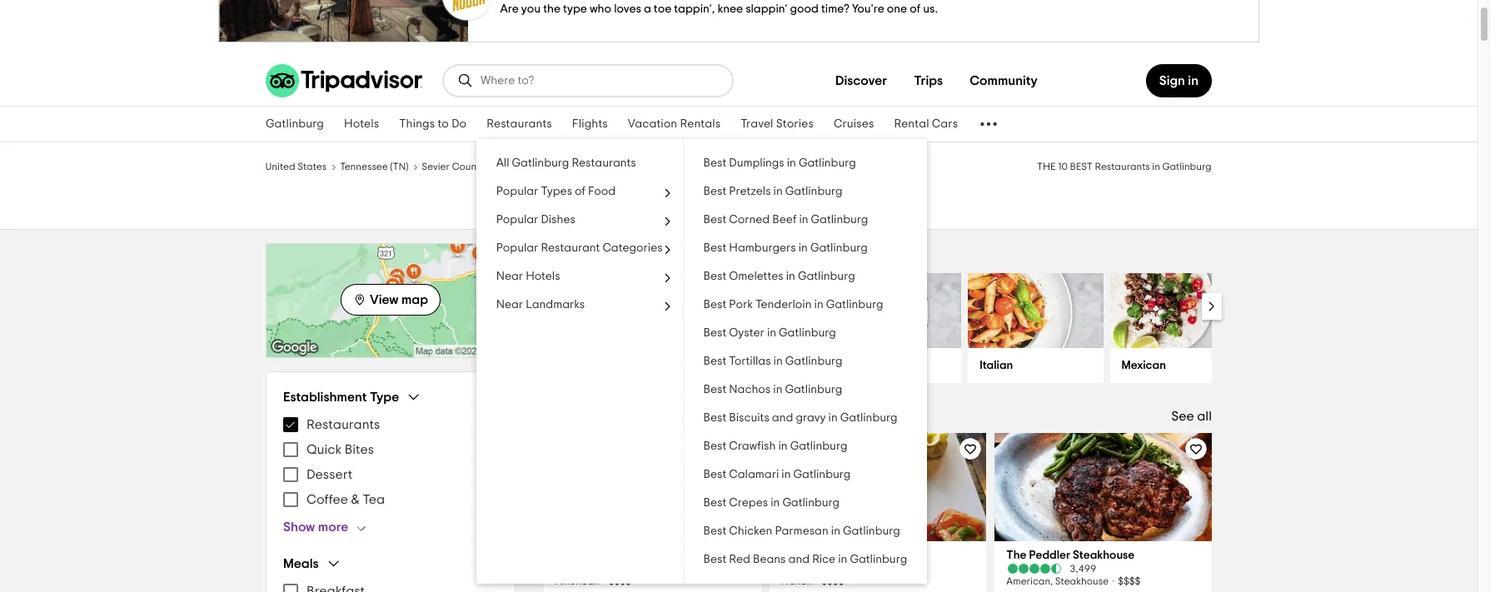 Task type: locate. For each thing, give the bounding box(es) containing it.
3 $$$$ from the left
[[1118, 576, 1141, 586]]

to
[[438, 118, 449, 130]]

steakhouse up 4.5 of 5 bubbles. 3,499 reviews element
[[1073, 550, 1135, 561]]

in up best calamari in gatlinburg
[[779, 441, 788, 452]]

1 the from the left
[[781, 550, 801, 561]]

1 popular from the top
[[497, 186, 539, 197]]

2 $$$$ from the left
[[821, 576, 844, 586]]

steakhouse down 3,499
[[1055, 576, 1109, 586]]

restaurants inside the all gatlinburg restaurants link
[[572, 157, 637, 169]]

in right tortillas
[[774, 356, 783, 367]]

7 best from the top
[[704, 327, 727, 339]]

county
[[452, 162, 485, 172]]

0 vertical spatial gatlinburg link
[[256, 107, 334, 142]]

1 horizontal spatial $$$$
[[821, 576, 844, 586]]

best calamari in gatlinburg link
[[684, 461, 928, 489]]

best left tortillas
[[704, 356, 727, 367]]

gatlinburg link down restaurants link at the left top of page
[[499, 159, 548, 172]]

0 vertical spatial popular
[[497, 186, 539, 197]]

in right best
[[1153, 162, 1161, 172]]

hotels up near landmarks
[[526, 271, 561, 282]]

9 best from the top
[[704, 384, 727, 396]]

american
[[556, 576, 599, 586]]

best down by
[[704, 271, 727, 282]]

rental cars link
[[884, 107, 968, 142]]

gatlinburg inside best calamari in gatlinburg link
[[794, 469, 851, 481]]

united
[[266, 162, 296, 172]]

melting
[[804, 550, 843, 561]]

0 vertical spatial food
[[589, 186, 616, 197]]

best
[[704, 157, 727, 169], [704, 186, 727, 197], [704, 214, 727, 226], [704, 242, 727, 254], [704, 271, 727, 282], [704, 299, 727, 311], [704, 327, 727, 339], [704, 356, 727, 367], [704, 384, 727, 396], [704, 412, 727, 424], [704, 441, 727, 452], [704, 469, 727, 481], [704, 497, 727, 509], [704, 526, 727, 537], [704, 554, 727, 566]]

in right nachos
[[774, 384, 783, 396]]

hotels up tennessee
[[344, 118, 379, 130]]

0 horizontal spatial the
[[781, 550, 801, 561]]

restaurants in gatlinburg
[[585, 189, 892, 216]]

the 10  best restaurants in gatlinburg
[[1037, 162, 1212, 172]]

cruises
[[834, 118, 874, 130]]

nachos
[[729, 384, 771, 396]]

gatlinburg inside best tortillas in gatlinburg 'link'
[[786, 356, 843, 367]]

all
[[497, 157, 510, 169]]

in inside 'link'
[[774, 356, 783, 367]]

1 horizontal spatial hotels
[[526, 271, 561, 282]]

best left dumplings
[[704, 157, 727, 169]]

8 best from the top
[[704, 356, 727, 367]]

popular left 'dishes'
[[497, 214, 539, 226]]

show more button
[[283, 519, 375, 536]]

best left biscuits
[[704, 412, 727, 424]]

1 vertical spatial popular
[[497, 214, 539, 226]]

discover
[[835, 74, 887, 87]]

15 best from the top
[[704, 554, 727, 566]]

gatlinburg inside best corned beef in gatlinburg link
[[811, 214, 869, 226]]

pork
[[729, 299, 753, 311]]

the for the peddler steakhouse
[[1006, 550, 1027, 561]]

gatlinburg inside best chicken parmesan in gatlinburg link
[[843, 526, 901, 537]]

best left corned
[[704, 214, 727, 226]]

the
[[781, 550, 801, 561], [1006, 550, 1027, 561]]

dishes
[[541, 214, 576, 226]]

13 best from the top
[[704, 497, 727, 509]]

1 near from the top
[[497, 271, 524, 282]]

in down dumplings
[[736, 189, 757, 216]]

restaurants up of
[[572, 157, 637, 169]]

group containing establishment type
[[283, 389, 498, 536]]

2 vertical spatial steakhouse
[[1055, 576, 1109, 586]]

best left the "crepes"
[[704, 497, 727, 509]]

by
[[712, 245, 734, 265]]

best left the chicken
[[704, 526, 727, 537]]

0 vertical spatial hotels
[[344, 118, 379, 130]]

the melting pot
[[781, 550, 863, 561]]

gatlinburg inside best dumplings in gatlinburg link
[[799, 157, 856, 169]]

gatlinburg inside best pretzels in gatlinburg link
[[786, 186, 843, 197]]

food right of
[[589, 186, 616, 197]]

in up best omelettes in gatlinburg link
[[799, 242, 808, 254]]

steakhouse up nachos
[[696, 360, 758, 371]]

and left gravy
[[772, 412, 794, 424]]

states
[[298, 162, 327, 172]]

12 best from the top
[[704, 469, 727, 481]]

food up omelettes
[[739, 245, 784, 265]]

1 horizontal spatial food
[[739, 245, 784, 265]]

best biscuits and gravy in gatlinburg link
[[684, 404, 928, 432]]

the
[[1037, 162, 1056, 172]]

$$$$ down 5.0 of 5 bubbles. 647 reviews element
[[609, 576, 631, 586]]

best dumplings in gatlinburg
[[704, 157, 856, 169]]

show
[[283, 521, 315, 534]]

$$$$ down rice
[[821, 576, 844, 586]]

menu containing restaurants
[[283, 412, 498, 512]]

in right sign
[[1188, 74, 1199, 87]]

trips button
[[901, 64, 956, 97]]

mexican link
[[1110, 348, 1245, 383]]

10 best from the top
[[704, 412, 727, 424]]

italian
[[980, 360, 1013, 371]]

gatlinburg link up united states "link"
[[256, 107, 334, 142]]

1 vertical spatial food
[[739, 245, 784, 265]]

None search field
[[444, 66, 732, 96]]

best for best nachos in gatlinburg
[[704, 384, 727, 396]]

popular for popular types of food
[[497, 186, 539, 197]]

all gatlinburg restaurants link
[[477, 149, 683, 177]]

best red beans and rice in gatlinburg link
[[684, 546, 928, 574]]

establishment
[[283, 390, 367, 404]]

1 vertical spatial near
[[497, 299, 524, 311]]

best for best dumplings in gatlinburg
[[704, 157, 727, 169]]

the peddler steakhouse link
[[1006, 548, 1200, 563]]

best left calamari
[[704, 469, 727, 481]]

near for near hotels
[[497, 271, 524, 282]]

4 best from the top
[[704, 242, 727, 254]]

0 vertical spatial steakhouse
[[696, 360, 758, 371]]

and up french
[[789, 554, 810, 566]]

14 best from the top
[[704, 526, 727, 537]]

tennessee (tn) link
[[340, 159, 409, 172]]

5.0 of 5 bubbles. 647 reviews element
[[556, 563, 749, 575]]

american,
[[1006, 576, 1053, 586]]

landmarks
[[526, 299, 585, 311]]

2 horizontal spatial $$$$
[[1118, 576, 1141, 586]]

best crepes in gatlinburg link
[[684, 489, 928, 517]]

1 horizontal spatial gatlinburg link
[[499, 159, 548, 172]]

bites
[[345, 443, 374, 456]]

0 horizontal spatial food
[[589, 186, 616, 197]]

gatlinburg inside the best crepes in gatlinburg link
[[783, 497, 840, 509]]

gatlinburg inside the all gatlinburg restaurants link
[[512, 157, 570, 169]]

trips
[[914, 74, 943, 87]]

0 horizontal spatial hotels
[[344, 118, 379, 130]]

restaurant
[[541, 242, 600, 254]]

in right rice
[[839, 554, 848, 566]]

1 horizontal spatial the
[[1006, 550, 1027, 561]]

1 best from the top
[[704, 157, 727, 169]]

restaurants up all
[[487, 118, 552, 130]]

6 best from the top
[[704, 299, 727, 311]]

the for the melting pot
[[781, 550, 801, 561]]

gatlinburg inside best crawfish in gatlinburg link
[[791, 441, 848, 452]]

beef
[[773, 214, 797, 226]]

hotels
[[344, 118, 379, 130], [526, 271, 561, 282]]

popular
[[497, 186, 539, 197], [497, 214, 539, 226], [497, 242, 539, 254]]

food inside button
[[589, 186, 616, 197]]

seafood
[[838, 360, 883, 371]]

flights link
[[562, 107, 618, 142]]

best for best biscuits and gravy in gatlinburg
[[704, 412, 727, 424]]

5 best from the top
[[704, 271, 727, 282]]

cars
[[932, 118, 958, 130]]

best red beans and rice in gatlinburg
[[704, 554, 908, 566]]

near up near landmarks
[[497, 271, 524, 282]]

1,274
[[844, 564, 871, 574]]

3 best from the top
[[704, 214, 727, 226]]

establishment type
[[283, 390, 399, 404]]

gatlinburg inside best nachos in gatlinburg link
[[785, 384, 843, 396]]

best left nachos
[[704, 384, 727, 396]]

2 vertical spatial popular
[[497, 242, 539, 254]]

menu
[[283, 412, 498, 512]]

best left oyster
[[704, 327, 727, 339]]

the up french
[[781, 550, 801, 561]]

steakhouse link
[[684, 348, 819, 383]]

rentals
[[680, 118, 721, 130]]

popular down all
[[497, 186, 539, 197]]

the melting pot link
[[781, 548, 975, 563]]

tripadvisor image
[[266, 64, 422, 97]]

best left red
[[704, 554, 727, 566]]

1,274 link
[[781, 563, 975, 575]]

more
[[318, 521, 348, 534]]

0 horizontal spatial $$$$
[[609, 576, 631, 586]]

0 vertical spatial and
[[772, 412, 794, 424]]

0 vertical spatial near
[[497, 271, 524, 282]]

3,499
[[1070, 564, 1096, 574]]

best crepes in gatlinburg
[[704, 497, 840, 509]]

3 popular from the top
[[497, 242, 539, 254]]

restaurants up quick bites
[[307, 418, 380, 431]]

travel stories link
[[731, 107, 824, 142]]

2 near from the top
[[497, 299, 524, 311]]

best for best oyster in gatlinburg
[[704, 327, 727, 339]]

1 vertical spatial gatlinburg link
[[499, 159, 548, 172]]

popular up near hotels
[[497, 242, 539, 254]]

best oyster in gatlinburg
[[704, 327, 837, 339]]

3,499 link
[[1006, 563, 1200, 575]]

2 popular from the top
[[497, 214, 539, 226]]

best left hamburgers
[[704, 242, 727, 254]]

(tn)
[[390, 162, 409, 172]]

gatlinburg inside best hamburgers in gatlinburg link
[[811, 242, 868, 254]]

food for browse gatlinburg by food
[[739, 245, 784, 265]]

of
[[575, 186, 586, 197]]

best
[[1070, 162, 1093, 172]]

2 best from the top
[[704, 186, 727, 197]]

community button
[[956, 64, 1051, 97]]

things to do link
[[389, 107, 477, 142]]

&
[[351, 493, 360, 506]]

rice
[[813, 554, 836, 566]]

gatlinburg inside best oyster in gatlinburg link
[[779, 327, 837, 339]]

popular types of food
[[497, 186, 616, 197]]

near down near hotels
[[497, 299, 524, 311]]

the up american,
[[1006, 550, 1027, 561]]

flights
[[572, 118, 608, 130]]

1 vertical spatial hotels
[[526, 271, 561, 282]]

restaurants down the "vacation"
[[613, 162, 668, 172]]

$$$$ for the peddler steakhouse
[[1118, 576, 1141, 586]]

best left pretzels
[[704, 186, 727, 197]]

best inside 'link'
[[704, 356, 727, 367]]

best crawfish in gatlinburg link
[[684, 432, 928, 461]]

see all link
[[1171, 410, 1212, 423]]

near for near landmarks
[[497, 299, 524, 311]]

best left crawfish
[[704, 441, 727, 452]]

best for best red beans and rice in gatlinburg
[[704, 554, 727, 566]]

best for best crawfish in gatlinburg
[[704, 441, 727, 452]]

0 horizontal spatial gatlinburg link
[[256, 107, 334, 142]]

$$$$ down 4.5 of 5 bubbles. 3,499 reviews element
[[1118, 576, 1141, 586]]

sevier
[[422, 162, 450, 172]]

best for best tortillas in gatlinburg
[[704, 356, 727, 367]]

best oyster in gatlinburg link
[[684, 319, 928, 347]]

group
[[283, 389, 498, 536]]

1 vertical spatial and
[[789, 554, 810, 566]]

best left pork
[[704, 299, 727, 311]]

food
[[589, 186, 616, 197], [739, 245, 784, 265]]

categories
[[603, 242, 663, 254]]

browse gatlinburg by food
[[542, 245, 784, 265]]

popular for popular restaurant categories
[[497, 242, 539, 254]]

best nachos in gatlinburg link
[[684, 376, 928, 404]]

11 best from the top
[[704, 441, 727, 452]]

in up best oyster in gatlinburg link
[[815, 299, 824, 311]]

best pork tenderloin in gatlinburg link
[[684, 291, 928, 319]]

2 the from the left
[[1006, 550, 1027, 561]]



Task type: vqa. For each thing, say whether or not it's contained in the screenshot.
Hotels
yes



Task type: describe. For each thing, give the bounding box(es) containing it.
rental
[[894, 118, 929, 130]]

in right oyster
[[767, 327, 777, 339]]

in right beef
[[800, 214, 809, 226]]

sevier county
[[422, 162, 485, 172]]

best for best calamari in gatlinburg
[[704, 469, 727, 481]]

1 $$$$ from the left
[[609, 576, 631, 586]]

tennessee (tn)
[[340, 162, 409, 172]]

near hotels button
[[477, 262, 683, 291]]

gatlinburg restaurants
[[561, 162, 668, 172]]

travel
[[741, 118, 773, 130]]

types
[[541, 186, 573, 197]]

best tortillas in gatlinburg
[[704, 356, 843, 367]]

in up 'best pork tenderloin in gatlinburg'
[[786, 271, 796, 282]]

tea
[[363, 493, 385, 506]]

do
[[452, 118, 467, 130]]

vacation
[[628, 118, 677, 130]]

gatlinburg inside best red beans and rice in gatlinburg link
[[850, 554, 908, 566]]

best omelettes in gatlinburg
[[704, 271, 856, 282]]

popular types of food button
[[477, 177, 683, 206]]

sign
[[1159, 74, 1185, 87]]

dessert
[[307, 468, 352, 481]]

gravy
[[796, 412, 826, 424]]

show more
[[283, 521, 348, 534]]

best for best omelettes in gatlinburg
[[704, 271, 727, 282]]

in right gravy
[[829, 412, 838, 424]]

chicken
[[729, 526, 773, 537]]

best for best crepes in gatlinburg
[[704, 497, 727, 509]]

best corned beef in gatlinburg link
[[684, 206, 928, 234]]

type
[[370, 390, 399, 404]]

gatlinburg inside best omelettes in gatlinburg link
[[798, 271, 856, 282]]

map
[[401, 293, 428, 306]]

french
[[781, 576, 812, 586]]

in right the "crepes"
[[771, 497, 780, 509]]

near landmarks button
[[477, 291, 683, 319]]

best for best corned beef in gatlinburg
[[704, 214, 727, 226]]

in up best pretzels in gatlinburg link at the top of the page
[[787, 157, 797, 169]]

vacation rentals link
[[618, 107, 731, 142]]

coffee
[[307, 493, 348, 506]]

best for best pretzels in gatlinburg
[[704, 186, 727, 197]]

tortillas
[[729, 356, 771, 367]]

4.5 of 5 bubbles. 3,499 reviews element
[[1006, 563, 1200, 575]]

$$$$ for the melting pot
[[821, 576, 844, 586]]

restaurants right best
[[1095, 162, 1150, 172]]

dumplings
[[729, 157, 785, 169]]

advertisement region
[[0, 0, 1478, 42]]

things to do
[[399, 118, 467, 130]]

tennessee
[[340, 162, 388, 172]]

1 vertical spatial steakhouse
[[1073, 550, 1135, 561]]

best for best pork tenderloin in gatlinburg
[[704, 299, 727, 311]]

near hotels
[[497, 271, 561, 282]]

4.5 of 5 bubbles. 1,274 reviews element
[[781, 563, 975, 575]]

beans
[[753, 554, 786, 566]]

best pretzels in gatlinburg
[[704, 186, 843, 197]]

omelettes
[[729, 271, 784, 282]]

parmesan
[[775, 526, 829, 537]]

pot
[[845, 550, 863, 561]]

in right pretzels
[[774, 186, 783, 197]]

see all
[[1171, 410, 1212, 423]]

gatlinburg inside best pork tenderloin in gatlinburg link
[[826, 299, 884, 311]]

popular for popular dishes
[[497, 214, 539, 226]]

best hamburgers in gatlinburg
[[704, 242, 868, 254]]

best biscuits and gravy in gatlinburg
[[704, 412, 898, 424]]

best chicken parmesan in gatlinburg link
[[684, 517, 928, 546]]

crawfish
[[729, 441, 776, 452]]

search image
[[457, 72, 474, 89]]

sevier county link
[[422, 159, 485, 172]]

best nachos in gatlinburg
[[704, 384, 843, 396]]

best for best hamburgers in gatlinburg
[[704, 242, 727, 254]]

gatlinburg inside best biscuits and gravy in gatlinburg link
[[841, 412, 898, 424]]

restaurants inside group
[[307, 418, 380, 431]]

restaurants inside restaurants link
[[487, 118, 552, 130]]

biscuits
[[729, 412, 770, 424]]

in up the melting
[[832, 526, 841, 537]]

food for popular types of food
[[589, 186, 616, 197]]

tenderloin
[[756, 299, 812, 311]]

community
[[970, 74, 1038, 87]]

best for best chicken parmesan in gatlinburg
[[704, 526, 727, 537]]

best omelettes in gatlinburg link
[[684, 262, 928, 291]]

hotels inside button
[[526, 271, 561, 282]]

oyster
[[729, 327, 765, 339]]

Search search field
[[481, 73, 719, 88]]

sign in link
[[1146, 64, 1212, 97]]

pretzels
[[729, 186, 771, 197]]

best corned beef in gatlinburg
[[704, 214, 869, 226]]

calamari
[[729, 469, 779, 481]]

in down best crawfish in gatlinburg
[[782, 469, 791, 481]]

popular dishes button
[[477, 206, 683, 234]]

mexican
[[1122, 360, 1166, 371]]

restaurants link
[[477, 107, 562, 142]]

stories
[[776, 118, 814, 130]]

popular dishes
[[497, 214, 576, 226]]

red
[[729, 554, 751, 566]]

best pork tenderloin in gatlinburg
[[704, 299, 884, 311]]

meals
[[283, 557, 319, 570]]

united states link
[[266, 159, 327, 172]]

discover button
[[822, 64, 901, 97]]

best crawfish in gatlinburg
[[704, 441, 848, 452]]

american, steakhouse
[[1006, 576, 1109, 586]]

crepes
[[729, 497, 768, 509]]

view
[[370, 293, 399, 306]]

things
[[399, 118, 435, 130]]

best pretzels in gatlinburg link
[[684, 177, 928, 206]]

meals group
[[283, 556, 498, 592]]

restaurants up categories
[[585, 189, 730, 216]]

travel stories
[[741, 118, 814, 130]]

popular restaurant categories button
[[477, 234, 683, 262]]



